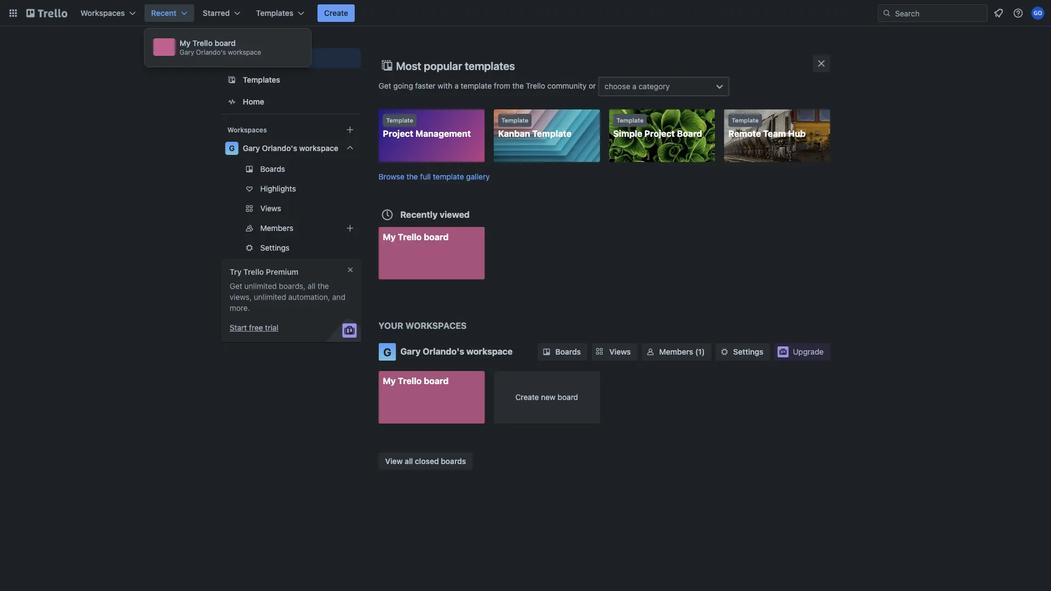 Task type: locate. For each thing, give the bounding box(es) containing it.
1 vertical spatial templates
[[243, 75, 280, 84]]

2 vertical spatial workspace
[[467, 346, 513, 357]]

0 notifications image
[[992, 7, 1005, 20]]

or
[[589, 81, 596, 90]]

sm image up create new board
[[541, 347, 552, 358]]

workspace inside my trello board gary orlando's workspace
[[228, 48, 261, 56]]

1 vertical spatial my
[[383, 232, 396, 242]]

0 horizontal spatial a
[[455, 81, 459, 90]]

1 horizontal spatial members
[[659, 347, 693, 356]]

template up "kanban"
[[502, 117, 529, 124]]

template down templates
[[461, 81, 492, 90]]

0 vertical spatial workspaces
[[80, 8, 125, 18]]

g down home icon
[[229, 144, 235, 153]]

orlando's up highlights
[[262, 144, 297, 153]]

the for try trello premium get unlimited boards, all the views, unlimited automation, and more.
[[318, 282, 329, 291]]

1 vertical spatial boards
[[260, 165, 285, 174]]

0 vertical spatial templates
[[256, 8, 294, 18]]

1 my trello board link from the top
[[379, 227, 485, 280]]

settings up the premium
[[260, 243, 290, 252]]

0 vertical spatial my
[[180, 39, 191, 48]]

full
[[420, 172, 431, 181]]

g
[[229, 144, 235, 153], [383, 346, 391, 358]]

browse the full template gallery
[[379, 172, 490, 181]]

all up automation,
[[308, 282, 316, 291]]

members left (1)
[[659, 347, 693, 356]]

template remote team hub
[[729, 117, 806, 139]]

orlando's down workspaces
[[423, 346, 464, 357]]

open information menu image
[[1013, 8, 1024, 19]]

1 vertical spatial all
[[405, 457, 413, 466]]

templates button
[[250, 4, 311, 22]]

2 vertical spatial my
[[383, 376, 396, 386]]

members link
[[221, 220, 361, 237]]

template inside template remote team hub
[[732, 117, 759, 124]]

browse the full template gallery link
[[379, 172, 490, 181]]

1 horizontal spatial create
[[516, 393, 539, 402]]

template for simple
[[617, 117, 644, 124]]

template up 'simple'
[[617, 117, 644, 124]]

0 vertical spatial unlimited
[[244, 282, 277, 291]]

2 my trello board from the top
[[383, 376, 449, 386]]

gary orlando's workspace
[[243, 144, 338, 153], [401, 346, 513, 357]]

settings link
[[221, 239, 361, 257], [716, 343, 770, 361]]

1 horizontal spatial project
[[645, 128, 675, 139]]

1 project from the left
[[383, 128, 413, 139]]

0 horizontal spatial get
[[230, 282, 242, 291]]

0 horizontal spatial gary
[[180, 48, 194, 56]]

2 vertical spatial the
[[318, 282, 329, 291]]

1 horizontal spatial gary orlando's workspace
[[401, 346, 513, 357]]

1 vertical spatial my trello board
[[383, 376, 449, 386]]

get going faster with a template from the trello community or
[[379, 81, 598, 90]]

0 vertical spatial workspace
[[228, 48, 261, 56]]

get left going
[[379, 81, 391, 90]]

boards link
[[221, 48, 361, 68], [221, 160, 361, 178], [538, 343, 588, 361]]

simple
[[613, 128, 643, 139]]

highlights
[[260, 184, 296, 193]]

0 vertical spatial gary
[[180, 48, 194, 56]]

unlimited
[[244, 282, 277, 291], [254, 293, 286, 302]]

settings link down members link
[[221, 239, 361, 257]]

1 vertical spatial g
[[383, 346, 391, 358]]

1 vertical spatial unlimited
[[254, 293, 286, 302]]

back to home image
[[26, 4, 67, 22]]

0 vertical spatial orlando's
[[196, 48, 226, 56]]

template down going
[[386, 117, 413, 124]]

0 horizontal spatial project
[[383, 128, 413, 139]]

2 project from the left
[[645, 128, 675, 139]]

workspace
[[228, 48, 261, 56], [299, 144, 338, 153], [467, 346, 513, 357]]

workspaces
[[80, 8, 125, 18], [228, 126, 267, 134]]

views link
[[221, 200, 361, 217], [592, 343, 638, 361]]

views,
[[230, 293, 252, 302]]

the left full
[[407, 172, 418, 181]]

templates up home
[[243, 75, 280, 84]]

starred
[[203, 8, 230, 18]]

get
[[379, 81, 391, 90], [230, 282, 242, 291]]

sm image left members (1)
[[645, 347, 656, 358]]

gary down recent popup button
[[180, 48, 194, 56]]

1 horizontal spatial sm image
[[645, 347, 656, 358]]

a
[[455, 81, 459, 90], [633, 82, 637, 91]]

the inside try trello premium get unlimited boards, all the views, unlimited automation, and more.
[[318, 282, 329, 291]]

a right with
[[455, 81, 459, 90]]

1 vertical spatial views
[[610, 347, 631, 356]]

template for project
[[386, 117, 413, 124]]

my
[[180, 39, 191, 48], [383, 232, 396, 242], [383, 376, 396, 386]]

workspaces button
[[74, 4, 142, 22]]

templates right starred dropdown button
[[256, 8, 294, 18]]

0 horizontal spatial gary orlando's workspace
[[243, 144, 338, 153]]

0 vertical spatial create
[[324, 8, 348, 18]]

3 sm image from the left
[[719, 347, 730, 358]]

all right view
[[405, 457, 413, 466]]

1 vertical spatial workspaces
[[228, 126, 267, 134]]

1 vertical spatial get
[[230, 282, 242, 291]]

1 horizontal spatial orlando's
[[262, 144, 297, 153]]

2 horizontal spatial gary
[[401, 346, 421, 357]]

1 horizontal spatial gary
[[243, 144, 260, 153]]

settings link right (1)
[[716, 343, 770, 361]]

template inside template simple project board
[[617, 117, 644, 124]]

all inside button
[[405, 457, 413, 466]]

boards link up 'new'
[[538, 343, 588, 361]]

2 horizontal spatial the
[[513, 81, 524, 90]]

0 horizontal spatial workspaces
[[80, 8, 125, 18]]

trello
[[193, 39, 213, 48], [526, 81, 545, 90], [398, 232, 422, 242], [244, 267, 264, 277], [398, 376, 422, 386]]

boards right the board 'icon'
[[243, 53, 268, 62]]

1 vertical spatial orlando's
[[262, 144, 297, 153]]

0 vertical spatial gary orlando's workspace
[[243, 144, 338, 153]]

0 vertical spatial settings link
[[221, 239, 361, 257]]

0 vertical spatial template
[[461, 81, 492, 90]]

2 vertical spatial boards
[[556, 347, 581, 356]]

1 horizontal spatial the
[[407, 172, 418, 181]]

1 vertical spatial members
[[659, 347, 693, 356]]

0 horizontal spatial orlando's
[[196, 48, 226, 56]]

0 horizontal spatial the
[[318, 282, 329, 291]]

0 vertical spatial members
[[260, 224, 293, 233]]

closed
[[415, 457, 439, 466]]

template right "kanban"
[[532, 128, 572, 139]]

0 horizontal spatial members
[[260, 224, 293, 233]]

project left board on the right top
[[645, 128, 675, 139]]

Search field
[[891, 5, 987, 21]]

starred button
[[196, 4, 247, 22]]

0 vertical spatial my trello board link
[[379, 227, 485, 280]]

gary orlando (garyorlando) image
[[1032, 7, 1045, 20]]

sm image for settings
[[719, 347, 730, 358]]

workspaces
[[406, 321, 467, 331]]

project up the browse
[[383, 128, 413, 139]]

0 horizontal spatial views link
[[221, 200, 361, 217]]

gary orlando's workspace down workspaces
[[401, 346, 513, 357]]

0 horizontal spatial sm image
[[541, 347, 552, 358]]

my trello board link
[[379, 227, 485, 280], [379, 371, 485, 424]]

project inside template simple project board
[[645, 128, 675, 139]]

2 my trello board link from the top
[[379, 371, 485, 424]]

template
[[461, 81, 492, 90], [433, 172, 464, 181]]

1 horizontal spatial settings link
[[716, 343, 770, 361]]

1 vertical spatial boards link
[[221, 160, 361, 178]]

2 vertical spatial orlando's
[[423, 346, 464, 357]]

boards for highlights
[[260, 165, 285, 174]]

all
[[308, 282, 316, 291], [405, 457, 413, 466]]

0 vertical spatial all
[[308, 282, 316, 291]]

1 vertical spatial gary orlando's workspace
[[401, 346, 513, 357]]

upgrade
[[793, 347, 824, 356]]

start free trial
[[230, 323, 278, 332]]

templates
[[256, 8, 294, 18], [243, 75, 280, 84]]

members down highlights
[[260, 224, 293, 233]]

1 my trello board from the top
[[383, 232, 449, 242]]

1 vertical spatial my trello board link
[[379, 371, 485, 424]]

0 horizontal spatial g
[[229, 144, 235, 153]]

gary down your workspaces
[[401, 346, 421, 357]]

recently
[[401, 209, 438, 220]]

template
[[386, 117, 413, 124], [502, 117, 529, 124], [617, 117, 644, 124], [732, 117, 759, 124], [532, 128, 572, 139]]

the right from on the top left of the page
[[513, 81, 524, 90]]

project inside the template project management
[[383, 128, 413, 139]]

template simple project board
[[613, 117, 702, 139]]

1 horizontal spatial views
[[610, 347, 631, 356]]

create
[[324, 8, 348, 18], [516, 393, 539, 402]]

gary down home
[[243, 144, 260, 153]]

1 horizontal spatial all
[[405, 457, 413, 466]]

view
[[385, 457, 403, 466]]

trello inside try trello premium get unlimited boards, all the views, unlimited automation, and more.
[[244, 267, 264, 277]]

0 horizontal spatial views
[[260, 204, 281, 213]]

boards link up highlights link
[[221, 160, 361, 178]]

0 vertical spatial the
[[513, 81, 524, 90]]

free
[[249, 323, 263, 332]]

trial
[[265, 323, 278, 332]]

choose a category
[[605, 82, 670, 91]]

g down your
[[383, 346, 391, 358]]

team
[[763, 128, 786, 139]]

1 horizontal spatial get
[[379, 81, 391, 90]]

1 vertical spatial gary
[[243, 144, 260, 153]]

template right full
[[433, 172, 464, 181]]

hub
[[788, 128, 806, 139]]

unlimited up views,
[[244, 282, 277, 291]]

orlando's
[[196, 48, 226, 56], [262, 144, 297, 153], [423, 346, 464, 357]]

0 vertical spatial settings
[[260, 243, 290, 252]]

0 horizontal spatial all
[[308, 282, 316, 291]]

boards up 'new'
[[556, 347, 581, 356]]

and
[[332, 293, 345, 302]]

recent
[[151, 8, 176, 18]]

templates link
[[221, 70, 361, 90]]

create new board
[[516, 393, 578, 402]]

1 sm image from the left
[[541, 347, 552, 358]]

template kanban template
[[498, 117, 572, 139]]

automation,
[[288, 293, 330, 302]]

template board image
[[225, 73, 238, 87]]

get up views,
[[230, 282, 242, 291]]

my trello board
[[383, 232, 449, 242], [383, 376, 449, 386]]

1 horizontal spatial g
[[383, 346, 391, 358]]

1 horizontal spatial workspaces
[[228, 126, 267, 134]]

highlights link
[[221, 180, 361, 198]]

1 vertical spatial workspace
[[299, 144, 338, 153]]

the
[[513, 81, 524, 90], [407, 172, 418, 181], [318, 282, 329, 291]]

project
[[383, 128, 413, 139], [645, 128, 675, 139]]

orlando's up "template board" image
[[196, 48, 226, 56]]

sm image
[[541, 347, 552, 358], [645, 347, 656, 358], [719, 347, 730, 358]]

gary
[[180, 48, 194, 56], [243, 144, 260, 153], [401, 346, 421, 357]]

home link
[[221, 92, 361, 112]]

the up automation,
[[318, 282, 329, 291]]

boards link up templates link
[[221, 48, 361, 68]]

1 vertical spatial views link
[[592, 343, 638, 361]]

most
[[396, 59, 421, 72]]

template inside the template project management
[[386, 117, 413, 124]]

boards up highlights
[[260, 165, 285, 174]]

template up remote
[[732, 117, 759, 124]]

board
[[215, 39, 236, 48], [424, 232, 449, 242], [424, 376, 449, 386], [558, 393, 578, 402]]

views
[[260, 204, 281, 213], [610, 347, 631, 356]]

board inside my trello board gary orlando's workspace
[[215, 39, 236, 48]]

template for remote
[[732, 117, 759, 124]]

start free trial button
[[230, 323, 278, 333]]

0 horizontal spatial create
[[324, 8, 348, 18]]

management
[[416, 128, 471, 139]]

boards
[[243, 53, 268, 62], [260, 165, 285, 174], [556, 347, 581, 356]]

0 vertical spatial get
[[379, 81, 391, 90]]

boards,
[[279, 282, 306, 291]]

boards
[[441, 457, 466, 466]]

1 vertical spatial create
[[516, 393, 539, 402]]

sm image right (1)
[[719, 347, 730, 358]]

1 vertical spatial settings
[[733, 347, 764, 356]]

from
[[494, 81, 510, 90]]

members
[[260, 224, 293, 233], [659, 347, 693, 356]]

gary orlando's workspace up highlights link
[[243, 144, 338, 153]]

your
[[379, 321, 403, 331]]

members for members (1)
[[659, 347, 693, 356]]

boards link for highlights
[[221, 160, 361, 178]]

2 horizontal spatial orlando's
[[423, 346, 464, 357]]

unlimited down boards, in the left top of the page
[[254, 293, 286, 302]]

settings right (1)
[[733, 347, 764, 356]]

a right choose
[[633, 82, 637, 91]]

0 vertical spatial my trello board
[[383, 232, 449, 242]]

create inside create button
[[324, 8, 348, 18]]

try trello premium get unlimited boards, all the views, unlimited automation, and more.
[[230, 267, 345, 313]]

0 horizontal spatial workspace
[[228, 48, 261, 56]]

browse
[[379, 172, 405, 181]]

2 vertical spatial boards link
[[538, 343, 588, 361]]

2 horizontal spatial sm image
[[719, 347, 730, 358]]

popular
[[424, 59, 462, 72]]

home image
[[225, 95, 238, 108]]

0 vertical spatial boards link
[[221, 48, 361, 68]]

primary element
[[0, 0, 1051, 26]]



Task type: vqa. For each thing, say whether or not it's contained in the screenshot.
Home LINK
yes



Task type: describe. For each thing, give the bounding box(es) containing it.
members for members
[[260, 224, 293, 233]]

templates
[[465, 59, 515, 72]]

with
[[438, 81, 453, 90]]

0 horizontal spatial settings
[[260, 243, 290, 252]]

more.
[[230, 304, 250, 313]]

(1)
[[695, 347, 705, 356]]

recently viewed
[[401, 209, 470, 220]]

board image
[[225, 51, 238, 65]]

my trello board gary orlando's workspace
[[180, 39, 261, 56]]

my for first my trello board link from the bottom of the page
[[383, 376, 396, 386]]

the for get going faster with a template from the trello community or
[[513, 81, 524, 90]]

all inside try trello premium get unlimited boards, all the views, unlimited automation, and more.
[[308, 282, 316, 291]]

create for create new board
[[516, 393, 539, 402]]

1 horizontal spatial a
[[633, 82, 637, 91]]

2 vertical spatial gary
[[401, 346, 421, 357]]

0 vertical spatial boards
[[243, 53, 268, 62]]

members (1)
[[659, 347, 705, 356]]

1 horizontal spatial settings
[[733, 347, 764, 356]]

0 vertical spatial g
[[229, 144, 235, 153]]

choose
[[605, 82, 630, 91]]

search image
[[883, 9, 891, 18]]

gary inside my trello board gary orlando's workspace
[[180, 48, 194, 56]]

new
[[541, 393, 556, 402]]

2 sm image from the left
[[645, 347, 656, 358]]

1 vertical spatial template
[[433, 172, 464, 181]]

my trello board for first my trello board link from the bottom of the page
[[383, 376, 449, 386]]

community
[[547, 81, 587, 90]]

your workspaces
[[379, 321, 467, 331]]

get inside try trello premium get unlimited boards, all the views, unlimited automation, and more.
[[230, 282, 242, 291]]

view all closed boards
[[385, 457, 466, 466]]

viewed
[[440, 209, 470, 220]]

1 vertical spatial settings link
[[716, 343, 770, 361]]

create for create
[[324, 8, 348, 18]]

board
[[677, 128, 702, 139]]

most popular templates
[[396, 59, 515, 72]]

home
[[243, 97, 264, 106]]

upgrade button
[[775, 343, 830, 361]]

template project management
[[383, 117, 471, 139]]

my for 1st my trello board link from the top of the page
[[383, 232, 396, 242]]

sm image for boards
[[541, 347, 552, 358]]

orlando's inside my trello board gary orlando's workspace
[[196, 48, 226, 56]]

start
[[230, 323, 247, 332]]

1 horizontal spatial workspace
[[299, 144, 338, 153]]

my inside my trello board gary orlando's workspace
[[180, 39, 191, 48]]

going
[[393, 81, 413, 90]]

1 horizontal spatial views link
[[592, 343, 638, 361]]

premium
[[266, 267, 299, 277]]

kanban
[[498, 128, 530, 139]]

1 vertical spatial the
[[407, 172, 418, 181]]

boards for views
[[556, 347, 581, 356]]

my trello board for 1st my trello board link from the top of the page
[[383, 232, 449, 242]]

0 horizontal spatial settings link
[[221, 239, 361, 257]]

0 vertical spatial views link
[[221, 200, 361, 217]]

2 horizontal spatial workspace
[[467, 346, 513, 357]]

category
[[639, 82, 670, 91]]

workspaces inside dropdown button
[[80, 8, 125, 18]]

trello inside my trello board gary orlando's workspace
[[193, 39, 213, 48]]

create button
[[318, 4, 355, 22]]

0 vertical spatial views
[[260, 204, 281, 213]]

gallery
[[466, 172, 490, 181]]

templates inside dropdown button
[[256, 8, 294, 18]]

remote
[[729, 128, 761, 139]]

create a workspace image
[[344, 123, 357, 136]]

template for kanban
[[502, 117, 529, 124]]

recent button
[[145, 4, 194, 22]]

view all closed boards button
[[379, 453, 473, 470]]

faster
[[415, 81, 436, 90]]

add image
[[344, 222, 357, 235]]

try
[[230, 267, 242, 277]]

boards link for views
[[538, 343, 588, 361]]



